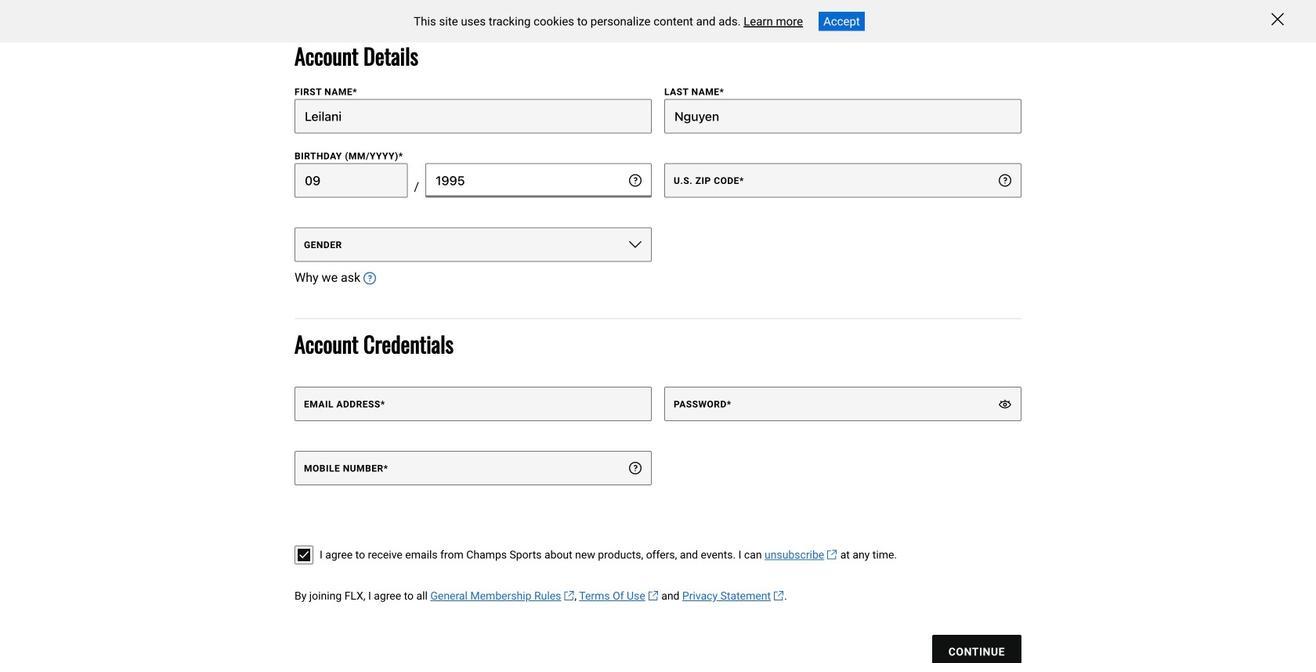 Task type: describe. For each thing, give the bounding box(es) containing it.
0 horizontal spatial more information image
[[364, 272, 376, 285]]

close image
[[1272, 13, 1284, 25]]

1 horizontal spatial more information image
[[629, 174, 642, 187]]

cookie banner region
[[0, 0, 1316, 43]]

more information image
[[629, 462, 642, 475]]



Task type: locate. For each thing, give the bounding box(es) containing it.
None email field
[[295, 387, 652, 422]]

required element
[[353, 87, 357, 97], [720, 87, 724, 97], [740, 175, 744, 186], [381, 399, 385, 410], [727, 399, 732, 410], [384, 464, 388, 475]]

None password field
[[665, 387, 1022, 422]]

None text field
[[295, 99, 652, 134], [665, 99, 1022, 134], [295, 163, 408, 198], [426, 163, 652, 198], [295, 99, 652, 134], [665, 99, 1022, 134], [295, 163, 408, 198], [426, 163, 652, 198]]

None text field
[[665, 163, 1022, 198]]

more information image
[[629, 174, 642, 187], [999, 174, 1012, 187], [364, 272, 376, 285]]

None telephone field
[[295, 452, 652, 486]]

show password image
[[999, 398, 1012, 411]]

2 horizontal spatial more information image
[[999, 174, 1012, 187]]



